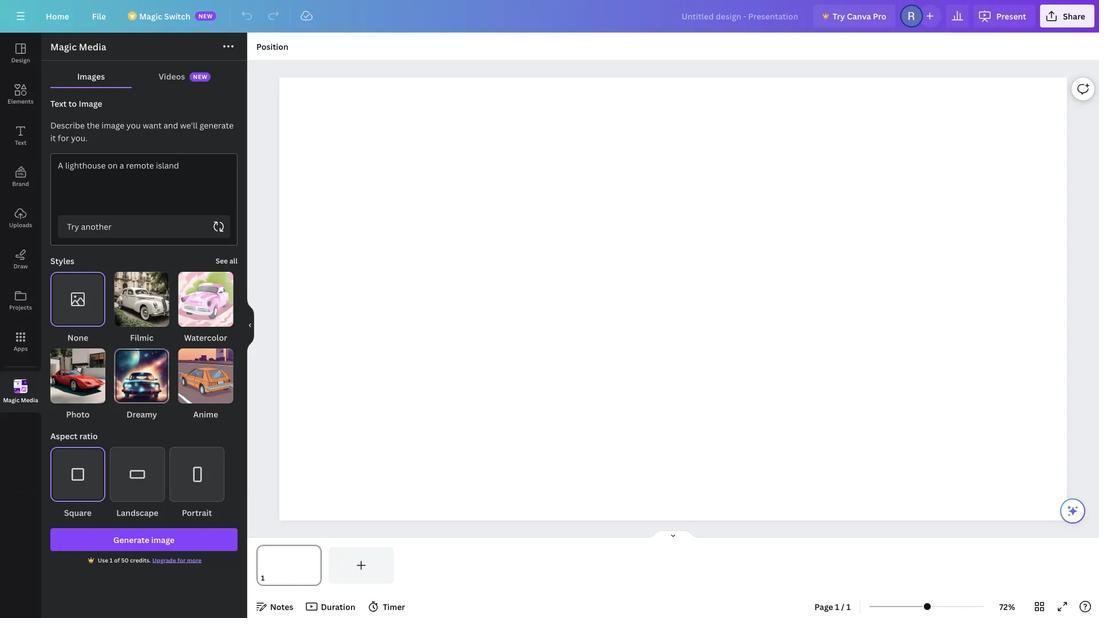 Task type: describe. For each thing, give the bounding box(es) containing it.
aspect
[[50, 431, 77, 442]]

it
[[50, 133, 56, 143]]

0 vertical spatial media
[[79, 41, 106, 53]]

all
[[230, 256, 238, 266]]

ratio
[[79, 431, 98, 442]]

text for text to image
[[50, 98, 67, 109]]

hide pages image
[[646, 530, 701, 539]]

design
[[11, 56, 30, 64]]

want
[[143, 120, 162, 131]]

apps
[[14, 345, 28, 352]]

image inside button
[[151, 534, 175, 545]]

filmic group
[[114, 272, 169, 344]]

Design title text field
[[672, 5, 809, 27]]

uploads button
[[0, 198, 41, 239]]

Page title text field
[[270, 572, 274, 584]]

72%
[[999, 601, 1015, 612]]

notes
[[270, 601, 293, 612]]

1 vertical spatial for
[[177, 556, 186, 564]]

present button
[[973, 5, 1036, 27]]

dreamy group
[[114, 349, 169, 421]]

apps button
[[0, 321, 41, 362]]

1 vertical spatial magic
[[50, 41, 77, 53]]

duration
[[321, 601, 355, 612]]

draw
[[13, 262, 28, 270]]

projects button
[[0, 280, 41, 321]]

watercolor group
[[178, 272, 233, 344]]

try for try another
[[67, 221, 79, 232]]

elements button
[[0, 74, 41, 115]]

present
[[996, 11, 1026, 21]]

magic media button
[[0, 372, 41, 413]]

landscape group
[[110, 447, 165, 519]]

try canva pro
[[833, 11, 886, 21]]

projects
[[9, 303, 32, 311]]

describe the image you want and we'll generate it for you.
[[50, 120, 234, 143]]

brand
[[12, 180, 29, 187]]

switch
[[164, 11, 190, 21]]

you
[[126, 120, 141, 131]]

text to image
[[50, 98, 102, 109]]

photo
[[66, 409, 90, 420]]

file button
[[83, 5, 115, 27]]

hide image
[[247, 298, 254, 353]]

image inside describe the image you want and we'll generate it for you.
[[102, 120, 124, 131]]

anime group
[[178, 349, 233, 421]]

portrait
[[182, 508, 212, 518]]

draw button
[[0, 239, 41, 280]]

1 for /
[[835, 601, 839, 612]]

home link
[[37, 5, 78, 27]]

main menu bar
[[0, 0, 1099, 33]]

text button
[[0, 115, 41, 156]]

for inside describe the image you want and we'll generate it for you.
[[58, 133, 69, 143]]

see
[[216, 256, 228, 266]]

page 1 / 1
[[815, 601, 851, 612]]

generate image
[[113, 534, 175, 545]]

image
[[79, 98, 102, 109]]

elements
[[8, 97, 34, 105]]

filmic
[[130, 332, 154, 343]]

try canva pro button
[[813, 5, 896, 27]]

1 for of
[[110, 556, 113, 564]]

duration button
[[303, 598, 360, 616]]

pro
[[873, 11, 886, 21]]

watercolor
[[184, 332, 227, 343]]

media inside button
[[21, 396, 38, 404]]

videos
[[159, 71, 185, 82]]



Task type: vqa. For each thing, say whether or not it's contained in the screenshot.
'use'
yes



Task type: locate. For each thing, give the bounding box(es) containing it.
portrait group
[[169, 447, 224, 519]]

magic media up the images
[[50, 41, 106, 53]]

canva
[[847, 11, 871, 21]]

position
[[256, 41, 288, 52]]

2 horizontal spatial 1
[[847, 601, 851, 612]]

page 1 image
[[256, 547, 322, 584]]

try
[[833, 11, 845, 21], [67, 221, 79, 232]]

landscape
[[116, 508, 158, 518]]

anime
[[193, 409, 218, 420]]

1 horizontal spatial media
[[79, 41, 106, 53]]

images button
[[50, 65, 132, 87]]

0 vertical spatial magic media
[[50, 41, 106, 53]]

generate
[[200, 120, 234, 131]]

1 left the of
[[110, 556, 113, 564]]

text left it
[[15, 139, 26, 146]]

0 vertical spatial image
[[102, 120, 124, 131]]

magic
[[139, 11, 162, 21], [50, 41, 77, 53], [3, 396, 20, 404]]

none
[[67, 332, 88, 343]]

file
[[92, 11, 106, 21]]

aspect ratio
[[50, 431, 98, 442]]

page
[[815, 601, 833, 612]]

credits.
[[130, 556, 151, 564]]

1 vertical spatial try
[[67, 221, 79, 232]]

share button
[[1040, 5, 1095, 27]]

try another button
[[58, 215, 230, 238]]

magic down apps at the left
[[3, 396, 20, 404]]

image up upgrade
[[151, 534, 175, 545]]

timer button
[[364, 598, 410, 616]]

magic media inside button
[[3, 396, 38, 404]]

0 horizontal spatial for
[[58, 133, 69, 143]]

square
[[64, 508, 92, 518]]

magic switch
[[139, 11, 190, 21]]

media left photo group
[[21, 396, 38, 404]]

72% button
[[989, 598, 1026, 616]]

1 left /
[[835, 601, 839, 612]]

upgrade for more link
[[152, 556, 202, 564]]

media up "images" button
[[79, 41, 106, 53]]

magic media
[[50, 41, 106, 53], [3, 396, 38, 404]]

1 horizontal spatial magic media
[[50, 41, 106, 53]]

see all button
[[216, 255, 238, 267]]

media
[[79, 41, 106, 53], [21, 396, 38, 404]]

image right the
[[102, 120, 124, 131]]

you.
[[71, 133, 87, 143]]

for
[[58, 133, 69, 143], [177, 556, 186, 564]]

2 horizontal spatial magic
[[139, 11, 162, 21]]

design button
[[0, 33, 41, 74]]

upgrade
[[152, 556, 176, 564]]

notes button
[[252, 598, 298, 616]]

1 vertical spatial new
[[193, 73, 207, 81]]

50
[[121, 556, 129, 564]]

new right videos
[[193, 73, 207, 81]]

for right it
[[58, 133, 69, 143]]

1
[[110, 556, 113, 564], [835, 601, 839, 612], [847, 601, 851, 612]]

0 vertical spatial text
[[50, 98, 67, 109]]

try inside main menu bar
[[833, 11, 845, 21]]

for left 'more'
[[177, 556, 186, 564]]

1 horizontal spatial magic
[[50, 41, 77, 53]]

side panel tab list
[[0, 33, 41, 413]]

magic inside main menu bar
[[139, 11, 162, 21]]

generate
[[113, 534, 149, 545]]

0 vertical spatial for
[[58, 133, 69, 143]]

magic media down apps at the left
[[3, 396, 38, 404]]

describe
[[50, 120, 85, 131]]

to
[[69, 98, 77, 109]]

another
[[81, 221, 112, 232]]

try left another
[[67, 221, 79, 232]]

see all
[[216, 256, 238, 266]]

generate image button
[[50, 528, 238, 551]]

2 vertical spatial magic
[[3, 396, 20, 404]]

0 horizontal spatial image
[[102, 120, 124, 131]]

new inside main menu bar
[[198, 12, 213, 20]]

0 horizontal spatial magic
[[3, 396, 20, 404]]

1 right /
[[847, 601, 851, 612]]

1 horizontal spatial image
[[151, 534, 175, 545]]

new
[[198, 12, 213, 20], [193, 73, 207, 81]]

1 horizontal spatial 1
[[835, 601, 839, 612]]

magic down home link
[[50, 41, 77, 53]]

square group
[[50, 447, 105, 519]]

/
[[841, 601, 845, 612]]

timer
[[383, 601, 405, 612]]

photo group
[[50, 349, 105, 421]]

and
[[164, 120, 178, 131]]

text for text
[[15, 139, 26, 146]]

image
[[102, 120, 124, 131], [151, 534, 175, 545]]

position button
[[252, 37, 293, 56]]

1 horizontal spatial text
[[50, 98, 67, 109]]

1 vertical spatial text
[[15, 139, 26, 146]]

dreamy
[[127, 409, 157, 420]]

0 horizontal spatial try
[[67, 221, 79, 232]]

1 vertical spatial image
[[151, 534, 175, 545]]

0 horizontal spatial magic media
[[3, 396, 38, 404]]

try another
[[67, 221, 112, 232]]

home
[[46, 11, 69, 21]]

text inside text button
[[15, 139, 26, 146]]

styles
[[50, 256, 74, 266]]

0 vertical spatial new
[[198, 12, 213, 20]]

share
[[1063, 11, 1085, 21]]

of
[[114, 556, 120, 564]]

images
[[77, 71, 105, 82]]

Describe the image you want and we'll generate it for you. text field
[[51, 154, 237, 215]]

new right switch
[[198, 12, 213, 20]]

0 vertical spatial try
[[833, 11, 845, 21]]

1 horizontal spatial for
[[177, 556, 186, 564]]

magic inside button
[[3, 396, 20, 404]]

0 horizontal spatial media
[[21, 396, 38, 404]]

use 1 of 50 credits. upgrade for more
[[98, 556, 202, 564]]

none group
[[50, 272, 105, 344]]

1 horizontal spatial try
[[833, 11, 845, 21]]

try for try canva pro
[[833, 11, 845, 21]]

text
[[50, 98, 67, 109], [15, 139, 26, 146]]

0 horizontal spatial 1
[[110, 556, 113, 564]]

more
[[187, 556, 202, 564]]

we'll
[[180, 120, 198, 131]]

try left canva
[[833, 11, 845, 21]]

text left to
[[50, 98, 67, 109]]

1 vertical spatial media
[[21, 396, 38, 404]]

0 horizontal spatial text
[[15, 139, 26, 146]]

1 vertical spatial magic media
[[3, 396, 38, 404]]

brand button
[[0, 156, 41, 198]]

uploads
[[9, 221, 32, 229]]

use
[[98, 556, 108, 564]]

canva assistant image
[[1066, 504, 1080, 518]]

0 vertical spatial magic
[[139, 11, 162, 21]]

magic left switch
[[139, 11, 162, 21]]

the
[[87, 120, 100, 131]]



